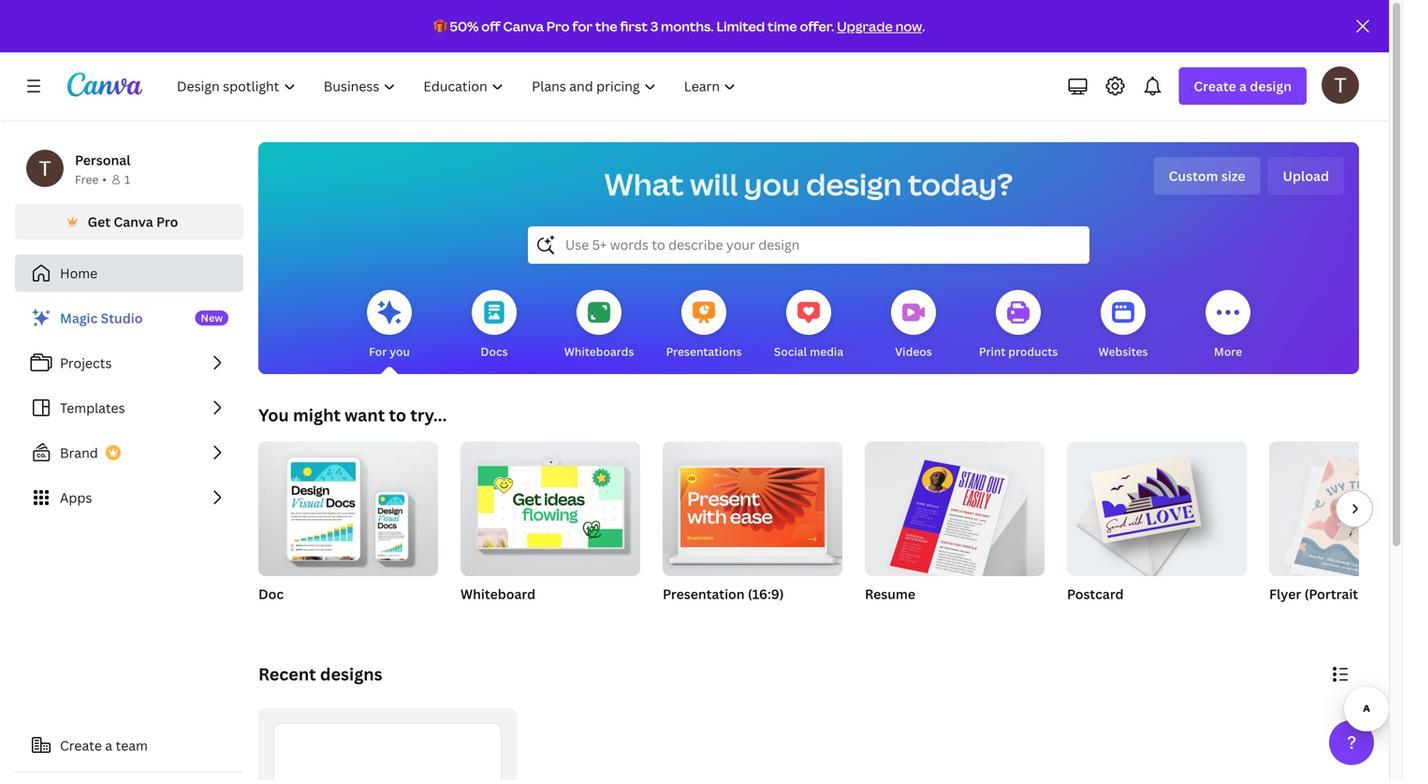 Task type: locate. For each thing, give the bounding box(es) containing it.
for
[[572, 17, 593, 35]]

projects link
[[15, 345, 243, 382]]

create a design button
[[1179, 67, 1307, 105]]

limited
[[717, 17, 765, 35]]

get canva pro
[[88, 213, 178, 231]]

group for doc
[[258, 434, 438, 577]]

1 vertical spatial a
[[105, 737, 112, 755]]

group for whiteboard
[[461, 434, 640, 577]]

get canva pro button
[[15, 204, 243, 240]]

upgrade
[[837, 17, 893, 35]]

create for create a team
[[60, 737, 102, 755]]

create inside button
[[60, 737, 102, 755]]

a inside the create a team button
[[105, 737, 112, 755]]

websites button
[[1099, 277, 1148, 374]]

design up search search box on the top
[[806, 164, 902, 205]]

flyer (portrait 8.5 × 11
[[1269, 586, 1403, 603]]

you right for
[[390, 344, 410, 360]]

whiteboard
[[461, 586, 536, 603]]

1 vertical spatial design
[[806, 164, 902, 205]]

canva right get
[[114, 213, 153, 231]]

for
[[369, 344, 387, 360]]

1 vertical spatial canva
[[114, 213, 153, 231]]

0 vertical spatial canva
[[503, 17, 544, 35]]

🎁 50% off canva pro for the first 3 months. limited time offer. upgrade now .
[[434, 17, 925, 35]]

presentation (16:9)
[[663, 586, 784, 603]]

pro inside 'get canva pro' button
[[156, 213, 178, 231]]

design
[[1250, 77, 1292, 95], [806, 164, 902, 205]]

•
[[102, 172, 107, 187]]

design left terry turtle icon
[[1250, 77, 1292, 95]]

what
[[604, 164, 684, 205]]

Search search field
[[565, 227, 1052, 263]]

pro up home link
[[156, 213, 178, 231]]

docs
[[481, 344, 508, 360]]

list containing magic studio
[[15, 300, 243, 517]]

a left "team"
[[105, 737, 112, 755]]

time
[[768, 17, 797, 35]]

canva right off
[[503, 17, 544, 35]]

create for create a design
[[1194, 77, 1236, 95]]

you
[[258, 404, 289, 427]]

docs button
[[472, 277, 517, 374]]

you
[[744, 164, 800, 205], [390, 344, 410, 360]]

0 vertical spatial you
[[744, 164, 800, 205]]

0 horizontal spatial canva
[[114, 213, 153, 231]]

create a team
[[60, 737, 148, 755]]

0 horizontal spatial you
[[390, 344, 410, 360]]

(portrait
[[1305, 586, 1359, 603]]

might
[[293, 404, 341, 427]]

doc group
[[258, 434, 438, 627]]

first
[[620, 17, 648, 35]]

upload button
[[1268, 157, 1344, 195]]

0 vertical spatial pro
[[547, 17, 570, 35]]

1 vertical spatial pro
[[156, 213, 178, 231]]

create left "team"
[[60, 737, 102, 755]]

free •
[[75, 172, 107, 187]]

templates
[[60, 399, 125, 417]]

upgrade now button
[[837, 17, 922, 35]]

pro
[[547, 17, 570, 35], [156, 213, 178, 231]]

create a team button
[[15, 727, 243, 765]]

products
[[1009, 344, 1058, 360]]

postcard group
[[1067, 434, 1247, 627]]

size
[[1222, 167, 1246, 185]]

1 vertical spatial create
[[60, 737, 102, 755]]

0 vertical spatial design
[[1250, 77, 1292, 95]]

pro left for
[[547, 17, 570, 35]]

videos
[[895, 344, 932, 360]]

a inside create a design dropdown button
[[1240, 77, 1247, 95]]

social media button
[[774, 277, 844, 374]]

0 horizontal spatial create
[[60, 737, 102, 755]]

create
[[1194, 77, 1236, 95], [60, 737, 102, 755]]

team
[[116, 737, 148, 755]]

you right will
[[744, 164, 800, 205]]

presentation
[[663, 586, 745, 603]]

free
[[75, 172, 99, 187]]

postcard
[[1067, 586, 1124, 603]]

canva
[[503, 17, 544, 35], [114, 213, 153, 231]]

what will you design today?
[[604, 164, 1013, 205]]

a up size
[[1240, 77, 1247, 95]]

designs
[[320, 663, 383, 686]]

create up "custom size"
[[1194, 77, 1236, 95]]

1 horizontal spatial create
[[1194, 77, 1236, 95]]

templates link
[[15, 389, 243, 427]]

a for design
[[1240, 77, 1247, 95]]

group
[[258, 434, 438, 577], [461, 434, 640, 577], [663, 434, 843, 577], [865, 434, 1045, 585], [1067, 434, 1247, 577], [1269, 442, 1403, 583]]

create inside dropdown button
[[1194, 77, 1236, 95]]

1 vertical spatial you
[[390, 344, 410, 360]]

.
[[922, 17, 925, 35]]

a
[[1240, 77, 1247, 95], [105, 737, 112, 755]]

1 horizontal spatial design
[[1250, 77, 1292, 95]]

to
[[389, 404, 406, 427]]

1 horizontal spatial you
[[744, 164, 800, 205]]

group for presentation (16:9)
[[663, 434, 843, 577]]

upload
[[1283, 167, 1329, 185]]

0 horizontal spatial a
[[105, 737, 112, 755]]

get
[[88, 213, 111, 231]]

list
[[15, 300, 243, 517]]

None search field
[[528, 227, 1090, 264]]

1 horizontal spatial pro
[[547, 17, 570, 35]]

8.5
[[1362, 586, 1381, 603]]

0 vertical spatial create
[[1194, 77, 1236, 95]]

home link
[[15, 255, 243, 292]]

0 horizontal spatial pro
[[156, 213, 178, 231]]

0 vertical spatial a
[[1240, 77, 1247, 95]]

1 horizontal spatial a
[[1240, 77, 1247, 95]]



Task type: describe. For each thing, give the bounding box(es) containing it.
50%
[[450, 17, 479, 35]]

now
[[896, 17, 922, 35]]

projects
[[60, 354, 112, 372]]

apps
[[60, 489, 92, 507]]

presentations button
[[666, 277, 742, 374]]

more button
[[1206, 277, 1251, 374]]

print products
[[979, 344, 1058, 360]]

websites
[[1099, 344, 1148, 360]]

you might want to try...
[[258, 404, 447, 427]]

terry turtle image
[[1322, 66, 1359, 104]]

recent designs
[[258, 663, 383, 686]]

media
[[810, 344, 844, 360]]

1 horizontal spatial canva
[[503, 17, 544, 35]]

print
[[979, 344, 1006, 360]]

today?
[[908, 164, 1013, 205]]

brand link
[[15, 434, 243, 472]]

recent
[[258, 663, 316, 686]]

try...
[[410, 404, 447, 427]]

a for team
[[105, 737, 112, 755]]

design inside dropdown button
[[1250, 77, 1292, 95]]

presentation (16:9) group
[[663, 434, 843, 627]]

personal
[[75, 151, 131, 169]]

group for resume
[[865, 434, 1045, 585]]

flyer
[[1269, 586, 1302, 603]]

studio
[[101, 309, 143, 327]]

apps link
[[15, 479, 243, 517]]

months.
[[661, 17, 714, 35]]

whiteboard group
[[461, 434, 640, 627]]

social media
[[774, 344, 844, 360]]

flyer (portrait 8.5 × 11 in) group
[[1269, 442, 1403, 627]]

the
[[595, 17, 618, 35]]

off
[[481, 17, 501, 35]]

offer.
[[800, 17, 834, 35]]

whiteboards button
[[564, 277, 634, 374]]

top level navigation element
[[165, 67, 752, 105]]

1
[[124, 172, 130, 187]]

whiteboards
[[564, 344, 634, 360]]

you inside button
[[390, 344, 410, 360]]

for you
[[369, 344, 410, 360]]

create a design
[[1194, 77, 1292, 95]]

resume
[[865, 586, 916, 603]]

videos button
[[891, 277, 936, 374]]

print products button
[[979, 277, 1058, 374]]

11
[[1394, 586, 1403, 603]]

custom size
[[1169, 167, 1246, 185]]

doc
[[258, 586, 284, 603]]

3
[[651, 17, 658, 35]]

new
[[201, 311, 223, 325]]

resume group
[[865, 434, 1045, 627]]

for you button
[[367, 277, 412, 374]]

presentations
[[666, 344, 742, 360]]

brand
[[60, 444, 98, 462]]

social
[[774, 344, 807, 360]]

group for postcard
[[1067, 434, 1247, 577]]

canva inside button
[[114, 213, 153, 231]]

home
[[60, 264, 97, 282]]

custom
[[1169, 167, 1218, 185]]

(16:9)
[[748, 586, 784, 603]]

magic
[[60, 309, 98, 327]]

×
[[1384, 586, 1391, 603]]

more
[[1214, 344, 1242, 360]]

0 horizontal spatial design
[[806, 164, 902, 205]]

magic studio
[[60, 309, 143, 327]]

want
[[345, 404, 385, 427]]

custom size button
[[1154, 157, 1261, 195]]

🎁
[[434, 17, 447, 35]]

will
[[690, 164, 738, 205]]



Task type: vqa. For each thing, say whether or not it's contained in the screenshot.
right "of"
no



